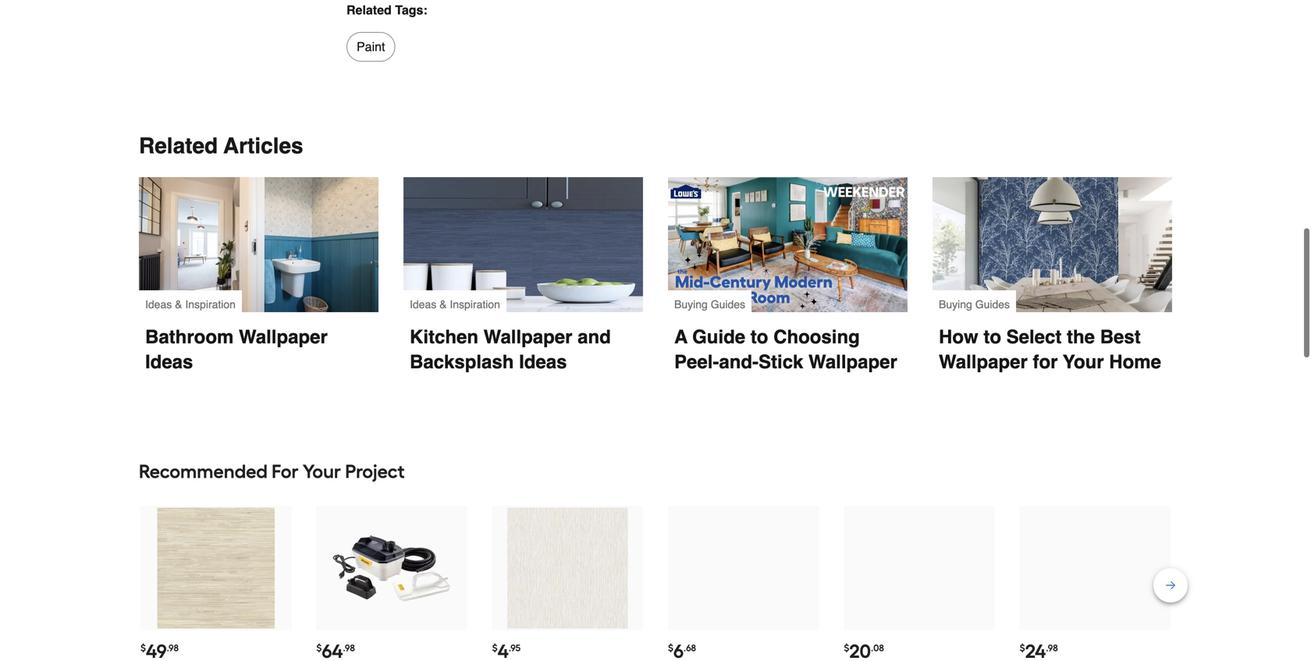 Task type: vqa. For each thing, say whether or not it's contained in the screenshot.
BEST
yes



Task type: describe. For each thing, give the bounding box(es) containing it.
paint link
[[347, 32, 395, 62]]

ideas inside bathroom wallpaper ideas
[[145, 351, 193, 373]]

.98 for scott living 30.75-sq ft natural vinyl textured abstract 3d self-adhesive peel and stick wallpaper "image" on the left bottom of page
[[167, 642, 179, 654]]

and
[[578, 326, 611, 348]]

$ for roman pro-543 128-oz liquid wallpaper adhesive image
[[1020, 642, 1026, 654]]

how to select the best wallpaper for your home
[[939, 326, 1162, 373]]

buying guides for to
[[939, 298, 1010, 311]]

backsplash
[[410, 351, 514, 373]]

related articles
[[139, 133, 303, 158]]

.98 for roman pro-543 128-oz liquid wallpaper adhesive image
[[1046, 642, 1058, 654]]

related tags:
[[347, 3, 428, 17]]

scott living 30.75-sq ft natural vinyl textured abstract 3d self-adhesive peel and stick wallpaper image
[[156, 508, 276, 629]]

to inside a guide to choosing peel-and-stick wallpaper
[[751, 326, 769, 348]]

$ for wagner 725 power steamer multi-purpose wallpaper steamer image in the bottom of the page
[[316, 642, 322, 654]]

buying for a
[[675, 298, 708, 311]]

5 $ from the left
[[844, 642, 850, 654]]

your inside how to select the best wallpaper for your home
[[1063, 351, 1104, 373]]

$ for scott living 30.75-sq ft natural vinyl textured abstract 3d self-adhesive peel and stick wallpaper "image" on the left bottom of page
[[141, 642, 146, 654]]

a dining room with blue and white tree wallpaper, white chairs, oversized pendants and a wood table. image
[[933, 177, 1173, 312]]

for
[[272, 460, 299, 483]]

inspiration for bathroom
[[185, 298, 236, 311]]

& for bathroom
[[175, 298, 182, 311]]

tags:
[[395, 3, 428, 17]]

guide
[[693, 326, 746, 348]]

peel-
[[675, 351, 719, 373]]

ideas & inspiration for bathroom
[[145, 298, 236, 311]]

wagner 725 power steamer multi-purpose wallpaper steamer image
[[332, 508, 452, 629]]

recommended for your project
[[139, 460, 405, 483]]

related for related articles
[[139, 133, 218, 158]]

recommended
[[139, 460, 268, 483]]

your inside heading
[[303, 460, 341, 483]]

ideas & inspiration for kitchen
[[410, 298, 500, 311]]

choosing
[[774, 326, 860, 348]]

wallpaper inside how to select the best wallpaper for your home
[[939, 351, 1028, 373]]

wallpaper inside kitchen wallpaper and backsplash ideas
[[484, 326, 573, 348]]



Task type: locate. For each thing, give the bounding box(es) containing it.
0 horizontal spatial your
[[303, 460, 341, 483]]

1 .98 from the left
[[167, 642, 179, 654]]

guides for to
[[976, 298, 1010, 311]]

wallpaper
[[239, 326, 328, 348], [484, 326, 573, 348], [809, 351, 898, 373], [939, 351, 1028, 373]]

stick
[[759, 351, 804, 373]]

wallpaper inside bathroom wallpaper ideas
[[239, 326, 328, 348]]

inspiration up "kitchen"
[[450, 298, 500, 311]]

4 $ from the left
[[668, 642, 674, 654]]

to inside how to select the best wallpaper for your home
[[984, 326, 1002, 348]]

1 buying from the left
[[675, 298, 708, 311]]

$
[[141, 642, 146, 654], [316, 642, 322, 654], [492, 642, 498, 654], [668, 642, 674, 654], [844, 642, 850, 654], [1020, 642, 1026, 654]]

your
[[1063, 351, 1104, 373], [303, 460, 341, 483]]

1 horizontal spatial guides
[[976, 298, 1010, 311]]

best
[[1101, 326, 1141, 348]]

related
[[347, 3, 392, 17], [139, 133, 218, 158]]

2 ideas & inspiration from the left
[[410, 298, 500, 311]]

inspiration for kitchen
[[450, 298, 500, 311]]

1 vertical spatial your
[[303, 460, 341, 483]]

2 horizontal spatial .98
[[1046, 642, 1058, 654]]

buying guides up guide
[[675, 298, 746, 311]]

1 horizontal spatial &
[[440, 298, 447, 311]]

0 horizontal spatial inspiration
[[185, 298, 236, 311]]

1 ideas & inspiration from the left
[[145, 298, 236, 311]]

to right 'how'
[[984, 326, 1002, 348]]

& for kitchen
[[440, 298, 447, 311]]

0 vertical spatial related
[[347, 3, 392, 17]]

2 buying from the left
[[939, 298, 973, 311]]

0 horizontal spatial &
[[175, 298, 182, 311]]

2 inspiration from the left
[[450, 298, 500, 311]]

$ for graham & brown 8-in natural vinyl textured grasscloth 0.6-sq ft unpasted paste the paper wallpaper sample image
[[492, 642, 498, 654]]

articles
[[224, 133, 303, 158]]

to up and-
[[751, 326, 769, 348]]

2 guides from the left
[[976, 298, 1010, 311]]

kitchen wallpaper and backsplash ideas
[[410, 326, 616, 373]]

2 & from the left
[[440, 298, 447, 311]]

textured blue wallpaper behind a white kitchen counter with a fruit bowl and canisters. image
[[404, 177, 643, 312]]

.95
[[509, 642, 521, 654]]

your right the for
[[303, 460, 341, 483]]

buying guides
[[675, 298, 746, 311], [939, 298, 1010, 311]]

inspiration up "bathroom"
[[185, 298, 236, 311]]

home
[[1110, 351, 1162, 373]]

0 horizontal spatial buying guides
[[675, 298, 746, 311]]

guides
[[711, 298, 746, 311], [976, 298, 1010, 311]]

1 to from the left
[[751, 326, 769, 348]]

1 horizontal spatial inspiration
[[450, 298, 500, 311]]

kitchen
[[410, 326, 479, 348]]

the weekender: the mid-centruy modern living room image
[[668, 177, 908, 312]]

3 $ from the left
[[492, 642, 498, 654]]

& up "bathroom"
[[175, 298, 182, 311]]

guides up 'how'
[[976, 298, 1010, 311]]

0 horizontal spatial guides
[[711, 298, 746, 311]]

.98
[[167, 642, 179, 654], [343, 642, 355, 654], [1046, 642, 1058, 654]]

buying up a
[[675, 298, 708, 311]]

0 horizontal spatial related
[[139, 133, 218, 158]]

buying guides for guide
[[675, 298, 746, 311]]

your down the
[[1063, 351, 1104, 373]]

2 .98 from the left
[[343, 642, 355, 654]]

& up "kitchen"
[[440, 298, 447, 311]]

inspiration
[[185, 298, 236, 311], [450, 298, 500, 311]]

.08
[[871, 642, 884, 654]]

the
[[1067, 326, 1095, 348]]

recommended for your project heading
[[139, 456, 1173, 487]]

a guide to choosing peel-and-stick wallpaper
[[675, 326, 903, 373]]

1 horizontal spatial your
[[1063, 351, 1104, 373]]

0 vertical spatial your
[[1063, 351, 1104, 373]]

ideas
[[145, 298, 172, 311], [410, 298, 437, 311], [145, 351, 193, 373], [519, 351, 567, 373]]

buying
[[675, 298, 708, 311], [939, 298, 973, 311]]

1 vertical spatial related
[[139, 133, 218, 158]]

ideas & inspiration up "bathroom"
[[145, 298, 236, 311]]

related for related tags:
[[347, 3, 392, 17]]

1 & from the left
[[175, 298, 182, 311]]

.68
[[684, 642, 696, 654]]

3 .98 from the left
[[1046, 642, 1058, 654]]

bathroom wallpaper ideas
[[145, 326, 333, 373]]

0 horizontal spatial .98
[[167, 642, 179, 654]]

graham & brown 8-in natural vinyl textured grasscloth 0.6-sq ft unpasted paste the paper wallpaper sample image
[[507, 508, 628, 629]]

ideas & inspiration up "kitchen"
[[410, 298, 500, 311]]

1 inspiration from the left
[[185, 298, 236, 311]]

how
[[939, 326, 979, 348]]

and-
[[719, 351, 759, 373]]

paint
[[357, 39, 385, 54]]

0 horizontal spatial to
[[751, 326, 769, 348]]

1 $ from the left
[[141, 642, 146, 654]]

1 guides from the left
[[711, 298, 746, 311]]

select
[[1007, 326, 1062, 348]]

a
[[675, 326, 688, 348]]

ideas & inspiration
[[145, 298, 236, 311], [410, 298, 500, 311]]

buying for how
[[939, 298, 973, 311]]

1 horizontal spatial .98
[[343, 642, 355, 654]]

&
[[175, 298, 182, 311], [440, 298, 447, 311]]

2 buying guides from the left
[[939, 298, 1010, 311]]

1 horizontal spatial related
[[347, 3, 392, 17]]

roman pro-543 128-oz liquid wallpaper adhesive image
[[1035, 508, 1156, 629]]

project
[[345, 460, 405, 483]]

0 horizontal spatial buying
[[675, 298, 708, 311]]

1 horizontal spatial ideas & inspiration
[[410, 298, 500, 311]]

guides for guide
[[711, 298, 746, 311]]

2 $ from the left
[[316, 642, 322, 654]]

1 buying guides from the left
[[675, 298, 746, 311]]

to
[[751, 326, 769, 348], [984, 326, 1002, 348]]

1 horizontal spatial buying
[[939, 298, 973, 311]]

wallpaper inside a guide to choosing peel-and-stick wallpaper
[[809, 351, 898, 373]]

1 horizontal spatial buying guides
[[939, 298, 1010, 311]]

6 $ from the left
[[1020, 642, 1026, 654]]

for
[[1033, 351, 1058, 373]]

buying guides up 'how'
[[939, 298, 1010, 311]]

ideas inside kitchen wallpaper and backsplash ideas
[[519, 351, 567, 373]]

2 to from the left
[[984, 326, 1002, 348]]

0 horizontal spatial ideas & inspiration
[[145, 298, 236, 311]]

bathroom
[[145, 326, 234, 348]]

buying up 'how'
[[939, 298, 973, 311]]

1 horizontal spatial to
[[984, 326, 1002, 348]]

guides up guide
[[711, 298, 746, 311]]

.98 for wagner 725 power steamer multi-purpose wallpaper steamer image in the bottom of the page
[[343, 642, 355, 654]]

a small bathroom with patterned wallpaper on the upper half of the wall. image
[[139, 177, 379, 312]]



